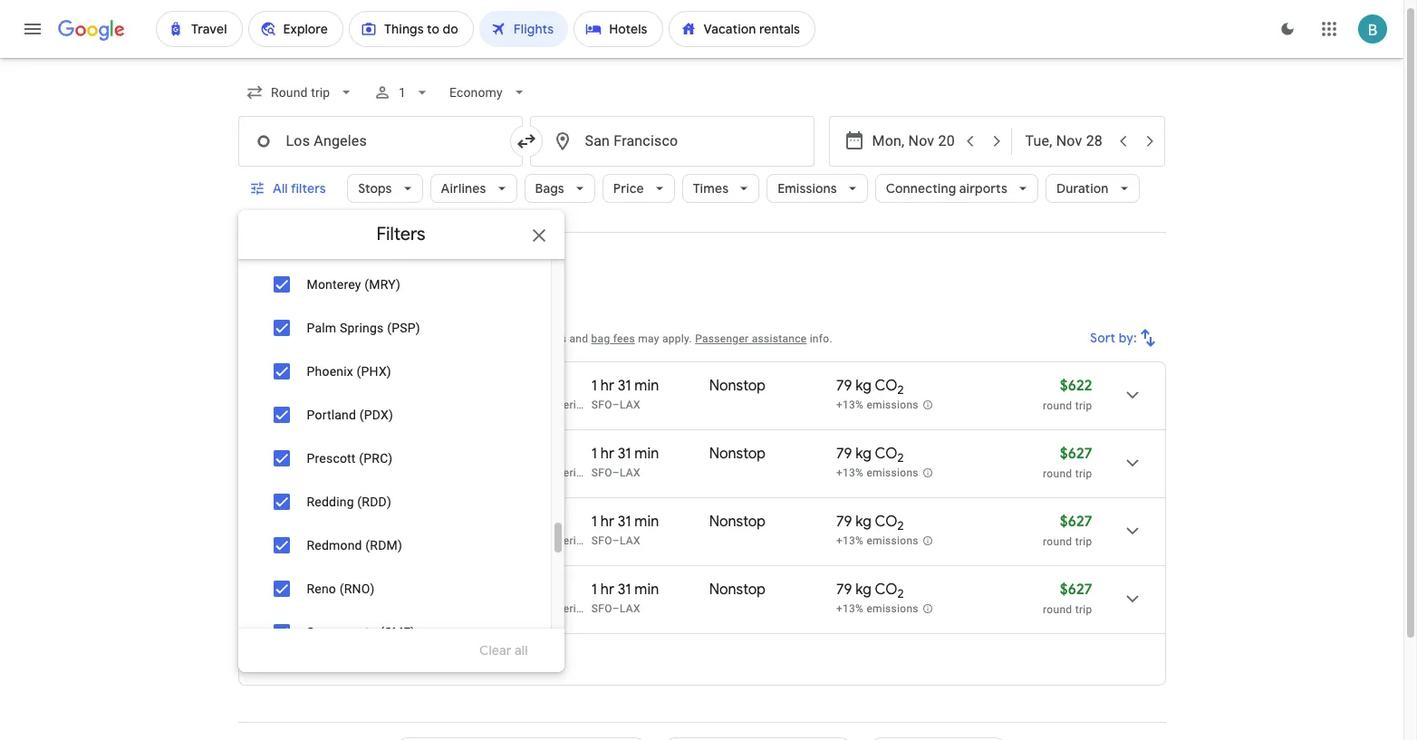 Task type: locate. For each thing, give the bounding box(es) containing it.
as for – 11:27 am
[[531, 535, 543, 547]]

1 as from the top
[[531, 399, 543, 412]]

$627 round trip up $627 text field
[[1043, 513, 1093, 548]]

monterey
[[307, 277, 361, 292]]

4 79 from the top
[[837, 581, 852, 599]]

Departure time: 12:24 PM. text field
[[322, 377, 380, 395]]

leaves san francisco international airport at 7:00 am on tuesday, november 28 and arrives at los angeles international airport at 8:31 am on tuesday, november 28. element
[[322, 445, 444, 463]]

by down leaves san francisco international airport at 2:14 pm on tuesday, november 28 and arrives at los angeles international airport at 3:45 pm on tuesday, november 28. element
[[430, 603, 442, 615]]

3 79 kg co 2 from the top
[[837, 513, 904, 534]]

hr for – 11:27 am
[[601, 513, 615, 531]]

2:14 pm
[[322, 581, 372, 599]]

bag fees button
[[591, 333, 635, 345]]

bag
[[591, 333, 610, 345]]

1 eagle from the top
[[598, 399, 626, 412]]

4 hr from the top
[[601, 581, 615, 599]]

operated by skywest airlines as american eagle down 8:31 am
[[381, 467, 626, 479]]

eagle for – 11:27 am
[[598, 535, 626, 547]]

2 2 from the top
[[898, 451, 904, 466]]

3 operated from the top
[[381, 535, 427, 547]]

stops
[[358, 180, 392, 197]]

operated down leaves san francisco international airport at 12:24 pm on tuesday, november 28 and arrives at los angeles international airport at 1:55 pm on tuesday, november 28. element
[[381, 399, 427, 412]]

2 emissions from the top
[[867, 467, 919, 480]]

hr for 8:31 am
[[601, 445, 615, 463]]

by for 12:24 pm –
[[430, 399, 442, 412]]

1 total duration 1 hr 31 min. element from the top
[[592, 377, 710, 398]]

trip inside $622 round trip
[[1076, 400, 1093, 412]]

operated by skywest airlines as american eagle
[[381, 399, 626, 412], [381, 467, 626, 479], [381, 535, 626, 547]]

by
[[430, 399, 442, 412], [430, 467, 442, 479], [430, 535, 442, 547], [430, 603, 442, 615]]

skywest
[[445, 399, 487, 412], [445, 467, 487, 479], [445, 535, 487, 547], [445, 603, 487, 615]]

– 11:27 am
[[376, 513, 448, 531]]

portland (pdx)
[[307, 408, 393, 422]]

627 us dollars text field for 8:31 am
[[1060, 445, 1093, 463]]

prices include required taxes + fees for 1 adult. optional charges and bag fees may apply. passenger assistance
[[238, 333, 807, 345]]

4 operated from the top
[[381, 603, 427, 615]]

1 operated by skywest airlines as american eagle from the top
[[381, 399, 626, 412]]

1 $627 round trip from the top
[[1043, 445, 1093, 480]]

price
[[614, 180, 644, 197]]

skywest for – 11:27 am
[[445, 535, 487, 547]]

kg
[[856, 377, 872, 395], [856, 445, 872, 463], [856, 513, 872, 531], [856, 581, 872, 599]]

1 min from the top
[[635, 377, 659, 395]]

4 31 from the top
[[618, 581, 631, 599]]

by inside 2:14 pm – operated by skywest airlines as american eagle
[[430, 603, 442, 615]]

lax for 12:24 pm –
[[620, 399, 641, 412]]

1 $627 from the top
[[1060, 445, 1093, 463]]

2 $627 round trip from the top
[[1043, 513, 1093, 548]]

$627 left flight details. leaves san francisco international airport at 2:14 pm on tuesday, november 28 and arrives at los angeles international airport at 3:45 pm on tuesday, november 28. "image"
[[1060, 581, 1093, 599]]

passenger assistance button
[[695, 333, 807, 345]]

2 kg from the top
[[856, 445, 872, 463]]

622 US dollars text field
[[1060, 377, 1093, 395]]

2
[[898, 383, 904, 398], [898, 451, 904, 466], [898, 519, 904, 534], [898, 587, 904, 602]]

sacramento (smf)
[[307, 625, 415, 640]]

operated by skywest airlines as american eagle for –
[[381, 399, 626, 412]]

by for 8:31 am
[[430, 467, 442, 479]]

0 vertical spatial $627 round trip
[[1043, 445, 1093, 480]]

2 round from the top
[[1043, 468, 1073, 480]]

apply.
[[663, 333, 692, 345]]

3 nonstop from the top
[[710, 513, 766, 531]]

1 2 from the top
[[898, 383, 904, 398]]

round down $627 text field
[[1043, 604, 1073, 616]]

flight details. leaves san francisco international airport at 7:00 am on tuesday, november 28 and arrives at los angeles international airport at 8:31 am on tuesday, november 28. image
[[1111, 441, 1154, 485]]

trip left the flight details. leaves san francisco international airport at 7:00 am on tuesday, november 28 and arrives at los angeles international airport at 8:31 am on tuesday, november 28. image
[[1076, 468, 1093, 480]]

3 by from the top
[[430, 535, 442, 547]]

Departure text field
[[872, 117, 956, 166]]

1 nonstop from the top
[[710, 377, 766, 395]]

phoenix (phx)
[[307, 364, 392, 379]]

1 inside "popup button"
[[399, 85, 406, 100]]

$627 left flight details. leaves san francisco international airport at 9:56 am on tuesday, november 28 and arrives at los angeles international airport at 11:27 am on tuesday, november 28. icon
[[1060, 513, 1093, 531]]

Departure time: 2:14 PM. text field
[[322, 581, 372, 599]]

round inside $622 round trip
[[1043, 400, 1073, 412]]

3 sfo from the top
[[592, 535, 612, 547]]

skywest down adult.
[[445, 399, 487, 412]]

2 +13% emissions from the top
[[837, 467, 919, 480]]

4 skywest from the top
[[445, 603, 487, 615]]

include
[[273, 333, 310, 345]]

operated down 8:31 am
[[381, 467, 427, 479]]

3 79 from the top
[[837, 513, 852, 531]]

1 by from the top
[[430, 399, 442, 412]]

$627 round trip left flight details. leaves san francisco international airport at 2:14 pm on tuesday, november 28 and arrives at los angeles international airport at 3:45 pm on tuesday, november 28. "image"
[[1043, 581, 1093, 616]]

(las)
[[370, 234, 403, 248]]

reno
[[307, 582, 336, 596]]

1 79 kg co 2 from the top
[[837, 377, 904, 398]]

(phx)
[[357, 364, 392, 379]]

4 kg from the top
[[856, 581, 872, 599]]

+13% emissions for 8:31 am
[[837, 467, 919, 480]]

0 vertical spatial operated by skywest airlines as american eagle
[[381, 399, 626, 412]]

lax
[[620, 399, 641, 412], [620, 467, 641, 479], [620, 535, 641, 547], [620, 603, 641, 615]]

3 31 from the top
[[618, 513, 631, 531]]

operated up (smf) on the bottom of the page
[[381, 603, 427, 615]]

4 +13% emissions from the top
[[837, 603, 919, 616]]

2 operated from the top
[[381, 467, 427, 479]]

$627 left the flight details. leaves san francisco international airport at 7:00 am on tuesday, november 28 and arrives at los angeles international airport at 8:31 am on tuesday, november 28. image
[[1060, 445, 1093, 463]]

3 lax from the top
[[620, 535, 641, 547]]

+13% emissions
[[837, 399, 919, 412], [837, 467, 919, 480], [837, 535, 919, 548], [837, 603, 919, 616]]

as
[[531, 399, 543, 412], [531, 467, 543, 479], [531, 535, 543, 547], [531, 603, 543, 615]]

round for – 11:27 am
[[1043, 536, 1073, 548]]

min
[[635, 377, 659, 395], [635, 445, 659, 463], [635, 513, 659, 531], [635, 581, 659, 599]]

(smf)
[[380, 625, 415, 640]]

4 1 hr 31 min sfo – lax from the top
[[592, 581, 659, 615]]

4 emissions from the top
[[867, 603, 919, 616]]

1 1 hr 31 min sfo – lax from the top
[[592, 377, 659, 412]]

1
[[399, 85, 406, 100], [439, 333, 446, 345], [592, 377, 597, 395], [592, 445, 597, 463], [592, 513, 597, 531], [592, 581, 597, 599]]

3 kg from the top
[[856, 513, 872, 531]]

duration
[[1057, 180, 1109, 197]]

trip
[[1076, 400, 1093, 412], [1076, 468, 1093, 480], [1076, 536, 1093, 548], [1076, 604, 1093, 616]]

american inside 2:14 pm – operated by skywest airlines as american eagle
[[546, 603, 595, 615]]

none search field containing filters
[[238, 71, 1166, 673]]

None search field
[[238, 71, 1166, 673]]

operated for 8:31 am
[[381, 467, 427, 479]]

1 round from the top
[[1043, 400, 1073, 412]]

by:
[[1119, 330, 1137, 346]]

airlines inside popup button
[[441, 180, 486, 197]]

skywest down 11:27 am
[[445, 535, 487, 547]]

emissions for 12:24 pm –
[[867, 399, 919, 412]]

3 round from the top
[[1043, 536, 1073, 548]]

3 co from the top
[[875, 513, 898, 531]]

2 trip from the top
[[1076, 468, 1093, 480]]

sort by: button
[[1083, 316, 1166, 360]]

1 +13% from the top
[[837, 399, 864, 412]]

1 horizontal spatial fees
[[613, 333, 635, 345]]

kg for – 11:27 am
[[856, 513, 872, 531]]

fees right bag
[[613, 333, 635, 345]]

2 lax from the top
[[620, 467, 641, 479]]

1 co from the top
[[875, 377, 898, 395]]

2 1 hr 31 min sfo – lax from the top
[[592, 445, 659, 479]]

portland
[[307, 408, 356, 422]]

1 fees from the left
[[397, 333, 419, 345]]

1 vertical spatial operated by skywest airlines as american eagle
[[381, 467, 626, 479]]

None text field
[[530, 116, 814, 167]]

redmond (rdm)
[[307, 538, 402, 553]]

None field
[[238, 76, 362, 109], [442, 76, 535, 109], [238, 76, 362, 109], [442, 76, 535, 109]]

round for 12:24 pm –
[[1043, 400, 1073, 412]]

co
[[875, 377, 898, 395], [875, 445, 898, 463], [875, 513, 898, 531], [875, 581, 898, 599]]

round down $622
[[1043, 400, 1073, 412]]

1 emissions from the top
[[867, 399, 919, 412]]

skywest up only
[[445, 603, 487, 615]]

change appearance image
[[1266, 7, 1310, 51]]

3 eagle from the top
[[598, 535, 626, 547]]

by up 8:31 am
[[430, 399, 442, 412]]

total duration 1 hr 31 min. element for 12:24 pm –
[[592, 377, 710, 398]]

1 +13% emissions from the top
[[837, 399, 919, 412]]

fees
[[397, 333, 419, 345], [613, 333, 635, 345]]

2 +13% from the top
[[837, 467, 864, 480]]

return
[[433, 257, 471, 274]]

1 sfo from the top
[[592, 399, 612, 412]]

3 trip from the top
[[1076, 536, 1093, 548]]

trip down $627 text field
[[1076, 604, 1093, 616]]

–
[[384, 377, 393, 395], [612, 399, 620, 412], [381, 445, 390, 463], [612, 467, 620, 479], [379, 513, 388, 531], [612, 535, 620, 547], [376, 581, 385, 599], [612, 603, 620, 615]]

79 for 12:24 pm –
[[837, 377, 852, 395]]

31 for – 11:27 am
[[618, 513, 631, 531]]

1 kg from the top
[[856, 377, 872, 395]]

79 kg co 2
[[837, 377, 904, 398], [837, 445, 904, 466], [837, 513, 904, 534], [837, 581, 904, 602]]

3 +13% emissions from the top
[[837, 535, 919, 548]]

None text field
[[238, 116, 523, 167]]

627 us dollars text field left flight details. leaves san francisco international airport at 9:56 am on tuesday, november 28 and arrives at los angeles international airport at 11:27 am on tuesday, november 28. icon
[[1060, 513, 1093, 531]]

627 us dollars text field left the flight details. leaves san francisco international airport at 7:00 am on tuesday, november 28 and arrives at los angeles international airport at 8:31 am on tuesday, november 28. image
[[1060, 445, 1093, 463]]

$627 round trip
[[1043, 445, 1093, 480], [1043, 513, 1093, 548], [1043, 581, 1093, 616]]

4 by from the top
[[430, 603, 442, 615]]

adult.
[[449, 333, 477, 345]]

returning flights
[[238, 305, 377, 327]]

airlines inside 2:14 pm – operated by skywest airlines as american eagle
[[490, 603, 528, 615]]

$627 round trip left the flight details. leaves san francisco international airport at 7:00 am on tuesday, november 28 and arrives at los angeles international airport at 8:31 am on tuesday, november 28. image
[[1043, 445, 1093, 480]]

trip up $627 text field
[[1076, 536, 1093, 548]]

co for – 11:27 am
[[875, 513, 898, 531]]

total duration 1 hr 31 min. element
[[592, 377, 710, 398], [592, 445, 710, 466], [592, 513, 710, 534], [592, 581, 710, 602]]

by down 11:27 am
[[430, 535, 442, 547]]

phoenix
[[307, 364, 353, 379]]

eagle for 8:31 am
[[598, 467, 626, 479]]

1 vertical spatial 627 us dollars text field
[[1060, 513, 1093, 531]]

reno (rno)
[[307, 582, 375, 596]]

2 hr from the top
[[601, 445, 615, 463]]

2 vertical spatial operated by skywest airlines as american eagle
[[381, 535, 626, 547]]

2 79 from the top
[[837, 445, 852, 463]]

2 nonstop from the top
[[710, 445, 766, 463]]

by down 8:31 am
[[430, 467, 442, 479]]

+13% for – 11:27 am
[[837, 535, 864, 548]]

0 vertical spatial $627
[[1060, 445, 1093, 463]]

operated down – 11:27 am
[[381, 535, 427, 547]]

4 2 from the top
[[898, 587, 904, 602]]

2 eagle from the top
[[598, 467, 626, 479]]

4 as from the top
[[531, 603, 543, 615]]

hr for 12:24 pm –
[[601, 377, 615, 395]]

31
[[618, 377, 631, 395], [618, 445, 631, 463], [618, 513, 631, 531], [618, 581, 631, 599]]

price button
[[603, 167, 675, 210]]

round
[[1043, 400, 1073, 412], [1043, 468, 1073, 480], [1043, 536, 1073, 548], [1043, 604, 1073, 616]]

3 nonstop flight. element from the top
[[710, 513, 766, 534]]

lax for 8:31 am
[[620, 467, 641, 479]]

79 kg co 2 for 8:31 am
[[837, 445, 904, 466]]

3 total duration 1 hr 31 min. element from the top
[[592, 513, 710, 534]]

(rno)
[[340, 582, 375, 596]]

2 total duration 1 hr 31 min. element from the top
[[592, 445, 710, 466]]

1 627 us dollars text field from the top
[[1060, 445, 1093, 463]]

2 min from the top
[[635, 445, 659, 463]]

sacramento
[[307, 625, 377, 640]]

79 for – 11:27 am
[[837, 513, 852, 531]]

4 co from the top
[[875, 581, 898, 599]]

filters
[[377, 223, 426, 246]]

redding
[[307, 495, 354, 509]]

returning
[[238, 305, 320, 327]]

4 lax from the top
[[620, 603, 641, 615]]

0 vertical spatial 627 us dollars text field
[[1060, 445, 1093, 463]]

returning flights main content
[[238, 247, 1166, 701]]

times button
[[682, 167, 760, 210]]

4 eagle from the top
[[598, 603, 626, 615]]

3 operated by skywest airlines as american eagle from the top
[[381, 535, 626, 547]]

11:27 am
[[392, 513, 448, 531]]

2 nonstop flight. element from the top
[[710, 445, 766, 466]]

1 trip from the top
[[1076, 400, 1093, 412]]

trip down 622 us dollars text box
[[1076, 400, 1093, 412]]

nonstop flight. element
[[710, 377, 766, 398], [710, 445, 766, 466], [710, 513, 766, 534], [710, 581, 766, 602]]

$627 round trip for – 11:27 am
[[1043, 513, 1093, 548]]

nonstop for 8:31 am
[[710, 445, 766, 463]]

sort by:
[[1090, 330, 1137, 346]]

operated by skywest airlines as american eagle up 2:14 pm – operated by skywest airlines as american eagle
[[381, 535, 626, 547]]

hr
[[601, 377, 615, 395], [601, 445, 615, 463], [601, 513, 615, 531], [601, 581, 615, 599]]

2 sfo from the top
[[592, 467, 612, 479]]

swap origin and destination. image
[[515, 131, 537, 152]]

total duration 1 hr 31 min. element for – 11:27 am
[[592, 513, 710, 534]]

filters
[[290, 180, 326, 197]]

fees right the +
[[397, 333, 419, 345]]

3 skywest from the top
[[445, 535, 487, 547]]

2 vertical spatial $627 round trip
[[1043, 581, 1093, 616]]

3 as from the top
[[531, 535, 543, 547]]

2 vertical spatial $627
[[1060, 581, 1093, 599]]

all
[[272, 180, 288, 197]]

– inside 2:14 pm – operated by skywest airlines as american eagle
[[376, 581, 385, 599]]

1 hr from the top
[[601, 377, 615, 395]]

nonstop flight. element for – 11:27 am
[[710, 513, 766, 534]]

trip for – 11:27 am
[[1076, 536, 1093, 548]]

2 $627 from the top
[[1060, 513, 1093, 531]]

round left the flight details. leaves san francisco international airport at 7:00 am on tuesday, november 28 and arrives at los angeles international airport at 8:31 am on tuesday, november 28. image
[[1043, 468, 1073, 480]]

trip for 12:24 pm –
[[1076, 400, 1093, 412]]

airlines
[[441, 180, 486, 197], [490, 399, 528, 412], [490, 467, 528, 479], [490, 535, 528, 547], [490, 603, 528, 615]]

sfo
[[592, 399, 612, 412], [592, 467, 612, 479], [592, 535, 612, 547], [592, 603, 612, 615]]

all filters
[[272, 180, 326, 197]]

31 for 12:24 pm –
[[618, 377, 631, 395]]

3 min from the top
[[635, 513, 659, 531]]

1 hr 31 min sfo – lax
[[592, 377, 659, 412], [592, 445, 659, 479], [592, 513, 659, 547], [592, 581, 659, 615]]

2 as from the top
[[531, 467, 543, 479]]

airlines button
[[430, 167, 517, 210]]

by for – 11:27 am
[[430, 535, 442, 547]]

2 31 from the top
[[618, 445, 631, 463]]

operated by skywest airlines as american eagle down optional
[[381, 399, 626, 412]]

choose return to los angeles
[[383, 257, 563, 274]]

1 vertical spatial $627
[[1060, 513, 1093, 531]]

leaves san francisco international airport at 12:24 pm on tuesday, november 28 and arrives at los angeles international airport at 1:55 pm on tuesday, november 28. element
[[322, 377, 446, 395]]

eagle for 12:24 pm –
[[598, 399, 626, 412]]

1 skywest from the top
[[445, 399, 487, 412]]

79
[[837, 377, 852, 395], [837, 445, 852, 463], [837, 513, 852, 531], [837, 581, 852, 599]]

emissions
[[867, 399, 919, 412], [867, 467, 919, 480], [867, 535, 919, 548], [867, 603, 919, 616]]

3 emissions from the top
[[867, 535, 919, 548]]

total duration 1 hr 31 min. element for 8:31 am
[[592, 445, 710, 466]]

3 +13% from the top
[[837, 535, 864, 548]]

0 horizontal spatial fees
[[397, 333, 419, 345]]

1 vertical spatial $627 round trip
[[1043, 513, 1093, 548]]

nonstop for – 11:27 am
[[710, 513, 766, 531]]

min for – 11:27 am
[[635, 513, 659, 531]]

2 by from the top
[[430, 467, 442, 479]]

to
[[474, 257, 487, 274]]

nonstop
[[710, 377, 766, 395], [710, 445, 766, 463], [710, 513, 766, 531], [710, 581, 766, 599]]

round up $627 text field
[[1043, 536, 1073, 548]]

3 hr from the top
[[601, 513, 615, 531]]

12:24 pm
[[322, 377, 380, 395]]

1 operated from the top
[[381, 399, 427, 412]]

+13% for 12:24 pm –
[[837, 399, 864, 412]]

4 sfo from the top
[[592, 603, 612, 615]]

2 skywest from the top
[[445, 467, 487, 479]]

3 1 hr 31 min sfo – lax from the top
[[592, 513, 659, 547]]

american
[[322, 399, 371, 412], [546, 399, 595, 412], [322, 467, 371, 479], [546, 467, 595, 479], [322, 535, 371, 547], [546, 535, 595, 547], [546, 603, 595, 615]]

2 627 us dollars text field from the top
[[1060, 513, 1093, 531]]

627 US dollars text field
[[1060, 445, 1093, 463], [1060, 513, 1093, 531]]

skywest up 11:27 am
[[445, 467, 487, 479]]



Task type: describe. For each thing, give the bounding box(es) containing it.
sort
[[1090, 330, 1116, 346]]

prices
[[238, 333, 270, 345]]

7:00 am – 8:31 am
[[322, 445, 444, 463]]

emissions for – 11:27 am
[[867, 535, 919, 548]]

Departure time: 7:00 AM. text field
[[322, 445, 378, 463]]

nonstop flight. element for 8:31 am
[[710, 445, 766, 466]]

1 for the leaves san francisco international airport at 9:56 am on tuesday, november 28 and arrives at los angeles international airport at 11:27 am on tuesday, november 28. element
[[592, 513, 597, 531]]

2 for 8:31 am
[[898, 451, 904, 466]]

redmond
[[307, 538, 362, 553]]

(mry)
[[365, 277, 401, 292]]

as for 12:24 pm –
[[531, 399, 543, 412]]

times
[[693, 180, 729, 197]]

skywest inside 2:14 pm – operated by skywest airlines as american eagle
[[445, 603, 487, 615]]

sfo for 8:31 am
[[592, 467, 612, 479]]

kg for 12:24 pm –
[[856, 377, 872, 395]]

1 for leaves san francisco international airport at 2:14 pm on tuesday, november 28 and arrives at los angeles international airport at 3:45 pm on tuesday, november 28. element
[[592, 581, 597, 599]]

flight details. leaves san francisco international airport at 12:24 pm on tuesday, november 28 and arrives at los angeles international airport at 1:55 pm on tuesday, november 28. image
[[1111, 373, 1154, 417]]

$622 round trip
[[1043, 377, 1093, 412]]

connecting airports button
[[875, 167, 1039, 210]]

leaves san francisco international airport at 2:14 pm on tuesday, november 28 and arrives at los angeles international airport at 3:45 pm on tuesday, november 28. element
[[322, 581, 441, 599]]

flight details. leaves san francisco international airport at 9:56 am on tuesday, november 28 and arrives at los angeles international airport at 11:27 am on tuesday, november 28. image
[[1111, 509, 1154, 553]]

assistance
[[752, 333, 807, 345]]

2 fees from the left
[[613, 333, 635, 345]]

79 kg co 2 for 12:24 pm –
[[837, 377, 904, 398]]

627 us dollars text field for – 11:27 am
[[1060, 513, 1093, 531]]

operated for – 11:27 am
[[381, 535, 427, 547]]

min for 12:24 pm –
[[635, 377, 659, 395]]

palm
[[307, 321, 337, 335]]

$627 for – 11:27 am
[[1060, 513, 1093, 531]]

los
[[490, 257, 511, 274]]

operated for 12:24 pm –
[[381, 399, 427, 412]]

skywest for 12:24 pm –
[[445, 399, 487, 412]]

79 kg co 2 for – 11:27 am
[[837, 513, 904, 534]]

connecting
[[886, 180, 957, 197]]

sfo for – 11:27 am
[[592, 535, 612, 547]]

(psp)
[[387, 321, 420, 335]]

1 for leaves san francisco international airport at 12:24 pm on tuesday, november 28 and arrives at los angeles international airport at 1:55 pm on tuesday, november 28. element
[[592, 377, 597, 395]]

2 for – 11:27 am
[[898, 519, 904, 534]]

all filters button
[[238, 167, 340, 210]]

+
[[388, 333, 394, 345]]

leaves san francisco international airport at 9:56 am on tuesday, november 28 and arrives at los angeles international airport at 11:27 am on tuesday, november 28. element
[[322, 513, 448, 531]]

taxes
[[357, 333, 385, 345]]

3 $627 from the top
[[1060, 581, 1093, 599]]

round for 8:31 am
[[1043, 468, 1073, 480]]

redding (rdd)
[[307, 495, 392, 509]]

4 79 kg co 2 from the top
[[837, 581, 904, 602]]

main menu image
[[22, 18, 44, 40]]

prescott (prc)
[[307, 451, 393, 466]]

flights
[[324, 305, 377, 327]]

2 for 12:24 pm –
[[898, 383, 904, 398]]

627 US dollars text field
[[1060, 581, 1093, 599]]

and
[[570, 333, 589, 345]]

springs
[[340, 321, 384, 335]]

for
[[422, 333, 436, 345]]

2 operated by skywest airlines as american eagle from the top
[[381, 467, 626, 479]]

duration button
[[1046, 167, 1140, 210]]

31 for 8:31 am
[[618, 445, 631, 463]]

stops button
[[347, 167, 423, 210]]

$627 for 8:31 am
[[1060, 445, 1093, 463]]

4 total duration 1 hr 31 min. element from the top
[[592, 581, 710, 602]]

nonstop for 12:24 pm –
[[710, 377, 766, 395]]

4 nonstop flight. element from the top
[[710, 581, 766, 602]]

bags button
[[524, 167, 595, 210]]

only
[[479, 625, 507, 641]]

vegas
[[331, 234, 367, 248]]

operated inside 2:14 pm – operated by skywest airlines as american eagle
[[381, 603, 427, 615]]

may
[[638, 333, 660, 345]]

34 more flights image
[[255, 638, 299, 682]]

eagle inside 2:14 pm – operated by skywest airlines as american eagle
[[598, 603, 626, 615]]

emissions for 8:31 am
[[867, 467, 919, 480]]

optional
[[480, 333, 523, 345]]

kg for 8:31 am
[[856, 445, 872, 463]]

prescott
[[307, 451, 356, 466]]

(rdm)
[[366, 538, 402, 553]]

nonstop flight. element for 12:24 pm –
[[710, 377, 766, 398]]

connecting airports
[[886, 180, 1008, 197]]

7:00 am
[[322, 445, 378, 463]]

3 $627 round trip from the top
[[1043, 581, 1093, 616]]

8:31 am
[[394, 445, 444, 463]]

bags
[[535, 180, 565, 197]]

(prc)
[[359, 451, 393, 466]]

$627 round trip for 8:31 am
[[1043, 445, 1093, 480]]

charges
[[526, 333, 567, 345]]

trip for 8:31 am
[[1076, 468, 1093, 480]]

1 button
[[366, 71, 439, 114]]

$622
[[1060, 377, 1093, 395]]

12:24 pm –
[[322, 377, 396, 395]]

lax for – 11:27 am
[[620, 535, 641, 547]]

(pdx)
[[360, 408, 393, 422]]

las vegas (las)
[[307, 234, 403, 248]]

+13% emissions for – 11:27 am
[[837, 535, 919, 548]]

as inside 2:14 pm – operated by skywest airlines as american eagle
[[531, 603, 543, 615]]

4 +13% from the top
[[837, 603, 864, 616]]

+13% for 8:31 am
[[837, 467, 864, 480]]

(rdd)
[[357, 495, 392, 509]]

4 min from the top
[[635, 581, 659, 599]]

las
[[307, 234, 328, 248]]

angeles
[[514, 257, 563, 274]]

1 hr 31 min sfo – lax for 12:24 pm –
[[592, 377, 659, 412]]

close dialog image
[[528, 225, 550, 247]]

monterey (mry)
[[307, 277, 401, 292]]

flight details. leaves san francisco international airport at 2:14 pm on tuesday, november 28 and arrives at los angeles international airport at 3:45 pm on tuesday, november 28. image
[[1111, 577, 1154, 621]]

choose
[[383, 257, 430, 274]]

emissions button
[[767, 167, 868, 210]]

1 hr 31 min sfo – lax for – 11:27 am
[[592, 513, 659, 547]]

min for 8:31 am
[[635, 445, 659, 463]]

4 trip from the top
[[1076, 604, 1093, 616]]

airlines for – 11:27 am
[[490, 535, 528, 547]]

operated by skywest airlines as american eagle for 11:27 am
[[381, 535, 626, 547]]

skywest for 8:31 am
[[445, 467, 487, 479]]

only button
[[457, 611, 529, 654]]

passenger
[[695, 333, 749, 345]]

4 nonstop from the top
[[710, 581, 766, 599]]

Return text field
[[1026, 117, 1109, 166]]

palm springs (psp)
[[307, 321, 420, 335]]

1 for leaves san francisco international airport at 7:00 am on tuesday, november 28 and arrives at los angeles international airport at 8:31 am on tuesday, november 28. element
[[592, 445, 597, 463]]

4 round from the top
[[1043, 604, 1073, 616]]

co for 8:31 am
[[875, 445, 898, 463]]

airports
[[960, 180, 1008, 197]]

airlines for 12:24 pm –
[[490, 399, 528, 412]]

emissions
[[778, 180, 837, 197]]

2:14 pm – operated by skywest airlines as american eagle
[[322, 581, 626, 615]]

79 for 8:31 am
[[837, 445, 852, 463]]

required
[[312, 333, 354, 345]]

+13% emissions for 12:24 pm –
[[837, 399, 919, 412]]

1 hr 31 min sfo – lax for 8:31 am
[[592, 445, 659, 479]]

sfo for 12:24 pm –
[[592, 399, 612, 412]]

airlines for 8:31 am
[[490, 467, 528, 479]]

co for 12:24 pm –
[[875, 377, 898, 395]]

as for 8:31 am
[[531, 467, 543, 479]]



Task type: vqa. For each thing, say whether or not it's contained in the screenshot.
Average related to George Bush Intercontinental Airport ( IAH )
no



